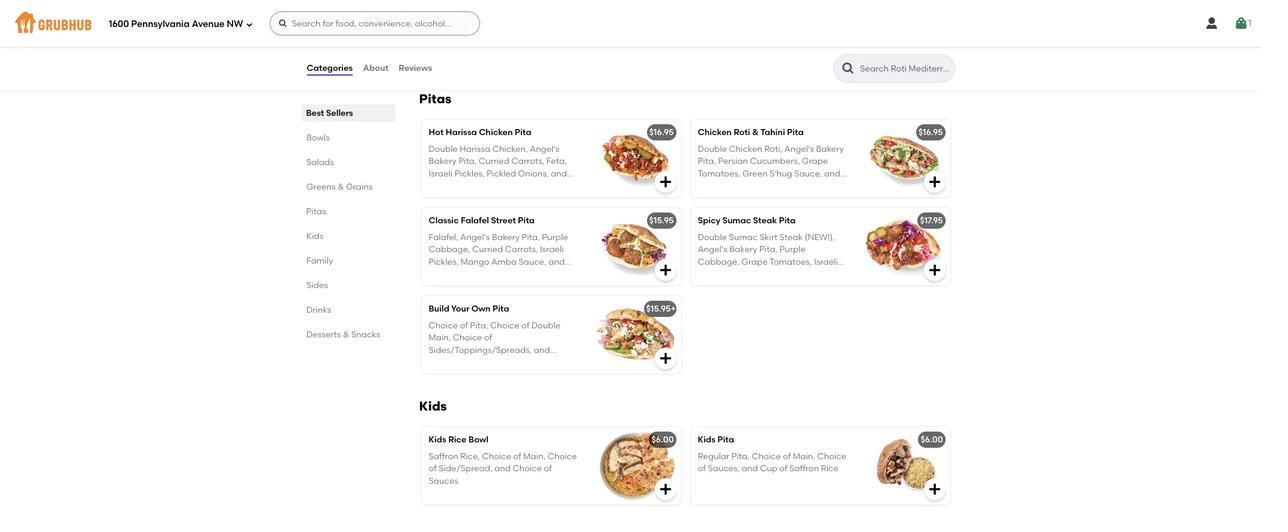 Task type: describe. For each thing, give the bounding box(es) containing it.
and inside the double harissa chicken, angel's bakery pita, curried carrots, feta, israeli pickles, pickled onions, and red s'hug sauce
[[551, 169, 567, 179]]

sides,
[[540, 26, 564, 36]]

purple inside falafel, angel's bakery pita, purple cabbage, curried carrots, israeli pickles, mango amba sauce, and tahini sauce
[[542, 233, 568, 243]]

pita up cucumbers,
[[788, 127, 804, 138]]

falafel, angel's bakery pita, purple cabbage, curried carrots, israeli pickles, mango amba sauce, and tahini sauce
[[429, 233, 568, 280]]

1
[[1249, 18, 1252, 28]]

search icon image
[[841, 61, 856, 76]]

sellers
[[326, 108, 353, 118]]

sauce inside the double chicken roti, angel's bakery pita, persian cucumbers, grape tomatoes, green s'hug sauce, and tahini sauce
[[724, 181, 750, 191]]

main, inside choice of pita, choice of double main, choice of sides/toppings/spreads, and choice of sauces
[[429, 333, 451, 344]]

rice, inside choice of lettuce, choice of rice, choice of mains, choice of sides, choice of toppings, choice of spreads, and choice of sauces
[[547, 13, 567, 24]]

harissa for double
[[460, 144, 491, 155]]

own
[[472, 304, 491, 314]]

pickled inside the double harissa chicken, angel's bakery pita, curried carrots, feta, israeli pickles, pickled onions, and red s'hug sauce
[[487, 169, 516, 179]]

double for spicy
[[698, 233, 727, 243]]

sides
[[306, 281, 328, 291]]

$6.00 for saffron rice, choice of main, choice of side/spread, and choice of sauces
[[652, 435, 674, 445]]

bakery inside the double harissa chicken, angel's bakery pita, curried carrots, feta, israeli pickles, pickled onions, and red s'hug sauce
[[429, 157, 457, 167]]

1600 pennsylvania avenue nw
[[109, 18, 243, 29]]

$6.00 for regular pita, choice of main, choice of sauces, and cup of saffron rice
[[921, 435, 944, 445]]

onions, inside double sumac skirt steak (new!), angel's bakery pita, purple cabbage, grape tomatoes, israeli pickles, pickled onions, garlic sauce, and red s'hug sauce
[[762, 269, 793, 280]]

israeli inside falafel, angel's bakery pita, purple cabbage, curried carrots, israeli pickles, mango amba sauce, and tahini sauce
[[540, 245, 564, 255]]

$15.95 for $15.95
[[650, 216, 674, 226]]

1 horizontal spatial pitas
[[419, 91, 452, 106]]

rice, inside saffron rice, choice of main, choice of side/spread, and choice of sauces
[[461, 452, 480, 462]]

rice inside regular pita, choice of main, choice of sauces, and cup of saffron rice
[[822, 464, 839, 475]]

svg image inside 1 button
[[1235, 16, 1249, 31]]

spicy sumac steak pita image
[[861, 208, 951, 286]]

classic falafel street pita image
[[591, 208, 681, 286]]

bowl
[[469, 435, 489, 445]]

tahini for $16.95
[[698, 181, 722, 191]]

curried for angel's
[[473, 245, 503, 255]]

$15.95 for $15.95 +
[[647, 304, 671, 314]]

garlic
[[795, 269, 819, 280]]

cup
[[760, 464, 778, 475]]

harissa for hot
[[446, 127, 477, 138]]

Search Roti Mediterranean Bowls, Salads & Pitas search field
[[859, 63, 951, 75]]

family tab
[[306, 255, 390, 268]]

double for chicken
[[698, 144, 727, 155]]

kids for "kids" tab
[[306, 231, 323, 242]]

and inside choice of lettuce, choice of rice, choice of mains, choice of sides, choice of toppings, choice of spreads, and choice of sauces
[[467, 50, 483, 60]]

build
[[429, 304, 450, 314]]

carrots, for chicken,
[[512, 157, 545, 167]]

s'hug inside the double harissa chicken, angel's bakery pita, curried carrots, feta, israeli pickles, pickled onions, and red s'hug sauce
[[447, 181, 470, 191]]

sides tab
[[306, 280, 390, 292]]

s'hug inside the double chicken roti, angel's bakery pita, persian cucumbers, grape tomatoes, green s'hug sauce, and tahini sauce
[[770, 169, 793, 179]]

pickles, inside double sumac skirt steak (new!), angel's bakery pita, purple cabbage, grape tomatoes, israeli pickles, pickled onions, garlic sauce, and red s'hug sauce
[[698, 269, 728, 280]]

sauces inside choice of pita, choice of double main, choice of sides/toppings/spreads, and choice of sauces
[[470, 358, 500, 368]]

amba
[[492, 257, 517, 267]]

steak inside double sumac skirt steak (new!), angel's bakery pita, purple cabbage, grape tomatoes, israeli pickles, pickled onions, garlic sauce, and red s'hug sauce
[[780, 233, 803, 243]]

grape inside the double chicken roti, angel's bakery pita, persian cucumbers, grape tomatoes, green s'hug sauce, and tahini sauce
[[802, 157, 829, 167]]

greens
[[306, 182, 336, 192]]

drinks
[[306, 305, 331, 316]]

angel's inside falafel, angel's bakery pita, purple cabbage, curried carrots, israeli pickles, mango amba sauce, and tahini sauce
[[461, 233, 490, 243]]

best
[[306, 108, 324, 118]]

double chicken roti, angel's bakery pita, persian cucumbers, grape tomatoes, green s'hug sauce, and tahini sauce
[[698, 144, 844, 191]]

snacks
[[351, 330, 380, 340]]

pickles, inside the double harissa chicken, angel's bakery pita, curried carrots, feta, israeli pickles, pickled onions, and red s'hug sauce
[[455, 169, 485, 179]]

your
[[452, 304, 470, 314]]

bakery inside falafel, angel's bakery pita, purple cabbage, curried carrots, israeli pickles, mango amba sauce, and tahini sauce
[[492, 233, 520, 243]]

build your own pita image
[[591, 296, 681, 374]]

kids for kids rice bowl
[[429, 435, 447, 445]]

saffron inside saffron rice, choice of main, choice of side/spread, and choice of sauces
[[429, 452, 459, 462]]

cabbage, inside double sumac skirt steak (new!), angel's bakery pita, purple cabbage, grape tomatoes, israeli pickles, pickled onions, garlic sauce, and red s'hug sauce
[[698, 257, 740, 267]]

mango
[[461, 257, 490, 267]]

israeli inside the double harissa chicken, angel's bakery pita, curried carrots, feta, israeli pickles, pickled onions, and red s'hug sauce
[[429, 169, 453, 179]]

greens & grains
[[306, 182, 373, 192]]

falafel
[[461, 216, 489, 226]]

sumac for spicy
[[723, 216, 752, 226]]

pitas tab
[[306, 206, 390, 218]]

kids for kids pita
[[698, 435, 716, 445]]

pita for double sumac skirt steak (new!), angel's bakery pita, purple cabbage, grape tomatoes, israeli pickles, pickled onions, garlic sauce, and red s'hug sauce
[[779, 216, 796, 226]]

1600
[[109, 18, 129, 29]]

$16.95 for double chicken roti, angel's bakery pita, persian cucumbers, grape tomatoes, green s'hug sauce, and tahini sauce
[[919, 127, 944, 138]]

bakery inside double sumac skirt steak (new!), angel's bakery pita, purple cabbage, grape tomatoes, israeli pickles, pickled onions, garlic sauce, and red s'hug sauce
[[730, 245, 758, 255]]

double inside choice of pita, choice of double main, choice of sides/toppings/spreads, and choice of sauces
[[532, 321, 561, 331]]

curried for harissa
[[479, 157, 510, 167]]

chicken left roti
[[698, 127, 732, 138]]

nw
[[227, 18, 243, 29]]

pita, inside the double harissa chicken, angel's bakery pita, curried carrots, feta, israeli pickles, pickled onions, and red s'hug sauce
[[459, 157, 477, 167]]

choice of pita, choice of double main, choice of sides/toppings/spreads, and choice of sauces
[[429, 321, 561, 368]]

bowls
[[306, 133, 330, 143]]

cucumbers,
[[751, 157, 800, 167]]

red inside the double harissa chicken, angel's bakery pita, curried carrots, feta, israeli pickles, pickled onions, and red s'hug sauce
[[429, 181, 445, 191]]

0 vertical spatial &
[[753, 127, 759, 138]]

pickled inside double sumac skirt steak (new!), angel's bakery pita, purple cabbage, grape tomatoes, israeli pickles, pickled onions, garlic sauce, and red s'hug sauce
[[730, 269, 760, 280]]

build your own pita
[[429, 304, 509, 314]]

pita for falafel, angel's bakery pita, purple cabbage, curried carrots, israeli pickles, mango amba sauce, and tahini sauce
[[518, 216, 535, 226]]

pita, inside regular pita, choice of main, choice of sauces, and cup of saffron rice
[[732, 452, 750, 462]]

and inside saffron rice, choice of main, choice of side/spread, and choice of sauces
[[495, 464, 511, 475]]

sumac for double
[[729, 233, 758, 243]]

about button
[[363, 47, 389, 90]]

choice of lettuce, choice of rice, choice of mains, choice of sides, choice of toppings, choice of spreads, and choice of sauces
[[429, 13, 567, 60]]

sauces inside choice of lettuce, choice of rice, choice of mains, choice of sides, choice of toppings, choice of spreads, and choice of sauces
[[526, 50, 556, 60]]

green
[[743, 169, 768, 179]]

kids tab
[[306, 230, 390, 243]]

double sumac skirt steak (new!), angel's bakery pita, purple cabbage, grape tomatoes, israeli pickles, pickled onions, garlic sauce, and red s'hug sauce
[[698, 233, 838, 292]]

regular pita, choice of main, choice of sauces, and cup of saffron rice
[[698, 452, 847, 475]]

double for hot
[[429, 144, 458, 155]]

sauces inside saffron rice, choice of main, choice of side/spread, and choice of sauces
[[429, 477, 459, 487]]

1 button
[[1235, 13, 1252, 34]]

angel's inside the double chicken roti, angel's bakery pita, persian cucumbers, grape tomatoes, green s'hug sauce, and tahini sauce
[[785, 144, 815, 155]]



Task type: vqa. For each thing, say whether or not it's contained in the screenshot.
BELLEVUE
no



Task type: locate. For each thing, give the bounding box(es) containing it.
harissa inside the double harissa chicken, angel's bakery pita, curried carrots, feta, israeli pickles, pickled onions, and red s'hug sauce
[[460, 144, 491, 155]]

pita, inside the double chicken roti, angel's bakery pita, persian cucumbers, grape tomatoes, green s'hug sauce, and tahini sauce
[[698, 157, 716, 167]]

kids rice bowl image
[[591, 427, 681, 505]]

pita right street
[[518, 216, 535, 226]]

0 horizontal spatial saffron
[[429, 452, 459, 462]]

2 horizontal spatial sauces
[[526, 50, 556, 60]]

double harissa chicken, angel's bakery pita, curried carrots, feta, israeli pickles, pickled onions, and red s'hug sauce
[[429, 144, 567, 191]]

0 horizontal spatial tahini
[[429, 269, 453, 280]]

1 horizontal spatial cabbage,
[[698, 257, 740, 267]]

0 vertical spatial pickled
[[487, 169, 516, 179]]

& left 'grains'
[[338, 182, 344, 192]]

0 vertical spatial sauce,
[[795, 169, 823, 179]]

feta,
[[547, 157, 567, 167]]

onions, inside the double harissa chicken, angel's bakery pita, curried carrots, feta, israeli pickles, pickled onions, and red s'hug sauce
[[518, 169, 549, 179]]

svg image for $6.00
[[928, 483, 942, 497]]

hot harissa chicken pita image
[[591, 120, 681, 198]]

bakery
[[817, 144, 844, 155], [429, 157, 457, 167], [492, 233, 520, 243], [730, 245, 758, 255]]

0 vertical spatial curried
[[479, 157, 510, 167]]

(new!),
[[805, 233, 835, 243]]

roti,
[[765, 144, 783, 155]]

harissa right hot
[[446, 127, 477, 138]]

saffron rice, choice of main, choice of side/spread, and choice of sauces
[[429, 452, 577, 487]]

family
[[306, 256, 333, 266]]

& for grains
[[338, 182, 344, 192]]

1 horizontal spatial $6.00
[[921, 435, 944, 445]]

chicken
[[479, 127, 513, 138], [698, 127, 732, 138], [729, 144, 763, 155]]

of
[[460, 13, 468, 24], [537, 13, 545, 24], [460, 26, 468, 36], [530, 26, 538, 36], [460, 38, 468, 48], [543, 38, 551, 48], [516, 50, 524, 60], [460, 321, 468, 331], [522, 321, 530, 331], [484, 333, 493, 344], [460, 358, 468, 368], [514, 452, 522, 462], [783, 452, 792, 462], [429, 464, 437, 475], [544, 464, 552, 475], [698, 464, 706, 475], [780, 464, 788, 475]]

1 horizontal spatial saffron
[[790, 464, 820, 475]]

rice,
[[547, 13, 567, 24], [461, 452, 480, 462]]

mains,
[[470, 26, 496, 36]]

0 horizontal spatial sauces
[[429, 477, 459, 487]]

sauce up classic falafel street pita
[[472, 181, 497, 191]]

kids
[[306, 231, 323, 242], [419, 399, 447, 414], [429, 435, 447, 445], [698, 435, 716, 445]]

1 horizontal spatial main,
[[524, 452, 546, 462]]

grape right cucumbers,
[[802, 157, 829, 167]]

2 vertical spatial s'hug
[[764, 282, 787, 292]]

0 vertical spatial harissa
[[446, 127, 477, 138]]

1 vertical spatial saffron
[[790, 464, 820, 475]]

carrots,
[[512, 157, 545, 167], [505, 245, 538, 255]]

bakery down spicy sumac steak pita
[[730, 245, 758, 255]]

2 vertical spatial israeli
[[815, 257, 838, 267]]

pickles, down falafel, at the top
[[429, 257, 459, 267]]

cabbage,
[[429, 245, 471, 255], [698, 257, 740, 267]]

svg image
[[1205, 16, 1220, 31], [1235, 16, 1249, 31], [278, 19, 288, 28], [246, 21, 253, 28], [659, 44, 673, 58], [659, 175, 673, 189], [928, 175, 942, 189], [659, 352, 673, 366], [659, 483, 673, 497]]

sauce down green
[[724, 181, 750, 191]]

kids pita
[[698, 435, 735, 445]]

pickles, down spicy
[[698, 269, 728, 280]]

skirt
[[760, 233, 778, 243]]

and inside double sumac skirt steak (new!), angel's bakery pita, purple cabbage, grape tomatoes, israeli pickles, pickled onions, garlic sauce, and red s'hug sauce
[[728, 282, 744, 292]]

sides/toppings/spreads,
[[429, 345, 532, 356]]

curried inside falafel, angel's bakery pita, purple cabbage, curried carrots, israeli pickles, mango amba sauce, and tahini sauce
[[473, 245, 503, 255]]

& right roti
[[753, 127, 759, 138]]

0 horizontal spatial steak
[[754, 216, 777, 226]]

double
[[429, 144, 458, 155], [698, 144, 727, 155], [698, 233, 727, 243], [532, 321, 561, 331]]

sumac down spicy sumac steak pita
[[729, 233, 758, 243]]

tahini inside the double chicken roti, angel's bakery pita, persian cucumbers, grape tomatoes, green s'hug sauce, and tahini sauce
[[698, 181, 722, 191]]

categories
[[307, 63, 353, 73]]

greens & grains tab
[[306, 181, 390, 194]]

0 vertical spatial saffron
[[429, 452, 459, 462]]

about
[[363, 63, 389, 73]]

sauces down side/spread,
[[429, 477, 459, 487]]

sauces down the sides/toppings/spreads,
[[470, 358, 500, 368]]

reviews
[[399, 63, 432, 73]]

red down skirt
[[746, 282, 762, 292]]

0 horizontal spatial $16.95
[[650, 127, 674, 138]]

street
[[491, 216, 516, 226]]

1 vertical spatial sauce,
[[519, 257, 547, 267]]

bakery inside the double chicken roti, angel's bakery pita, persian cucumbers, grape tomatoes, green s'hug sauce, and tahini sauce
[[817, 144, 844, 155]]

roti
[[734, 127, 751, 138]]

1 vertical spatial &
[[338, 182, 344, 192]]

1 vertical spatial pickles,
[[429, 257, 459, 267]]

0 horizontal spatial rice,
[[461, 452, 480, 462]]

pita, down skirt
[[760, 245, 778, 255]]

kids inside tab
[[306, 231, 323, 242]]

svg image for $15.95
[[659, 263, 673, 278]]

pitas down greens
[[306, 207, 326, 217]]

carrots, down chicken,
[[512, 157, 545, 167]]

sauce down mango
[[455, 269, 481, 280]]

sauce down "garlic" on the bottom right of the page
[[789, 282, 815, 292]]

hot harissa chicken pita
[[429, 127, 532, 138]]

Search for food, convenience, alcohol... search field
[[270, 11, 480, 35]]

0 horizontal spatial onions,
[[518, 169, 549, 179]]

pita for choice of pita, choice of double main, choice of sides/toppings/spreads, and choice of sauces
[[493, 304, 509, 314]]

0 vertical spatial cabbage,
[[429, 245, 471, 255]]

1 vertical spatial sauces
[[470, 358, 500, 368]]

2 vertical spatial sauces
[[429, 477, 459, 487]]

carrots, inside the double harissa chicken, angel's bakery pita, curried carrots, feta, israeli pickles, pickled onions, and red s'hug sauce
[[512, 157, 545, 167]]

0 vertical spatial steak
[[754, 216, 777, 226]]

sauce,
[[795, 169, 823, 179], [519, 257, 547, 267], [698, 282, 726, 292]]

0 horizontal spatial tomatoes,
[[698, 169, 741, 179]]

pita
[[515, 127, 532, 138], [788, 127, 804, 138], [518, 216, 535, 226], [779, 216, 796, 226], [493, 304, 509, 314], [718, 435, 735, 445]]

cabbage, inside falafel, angel's bakery pita, purple cabbage, curried carrots, israeli pickles, mango amba sauce, and tahini sauce
[[429, 245, 471, 255]]

spreads,
[[429, 50, 465, 60]]

kids up family
[[306, 231, 323, 242]]

sauce, for israeli
[[519, 257, 547, 267]]

1 horizontal spatial tomatoes,
[[770, 257, 813, 267]]

rice, up sides,
[[547, 13, 567, 24]]

chicken down roti
[[729, 144, 763, 155]]

curried inside the double harissa chicken, angel's bakery pita, curried carrots, feta, israeli pickles, pickled onions, and red s'hug sauce
[[479, 157, 510, 167]]

tahini for $15.95
[[429, 269, 453, 280]]

main, inside regular pita, choice of main, choice of sauces, and cup of saffron rice
[[794, 452, 816, 462]]

0 vertical spatial carrots,
[[512, 157, 545, 167]]

0 vertical spatial rice,
[[547, 13, 567, 24]]

sauce, inside the double chicken roti, angel's bakery pita, persian cucumbers, grape tomatoes, green s'hug sauce, and tahini sauce
[[795, 169, 823, 179]]

sauces,
[[708, 464, 740, 475]]

1 vertical spatial red
[[746, 282, 762, 292]]

main,
[[429, 333, 451, 344], [524, 452, 546, 462], [794, 452, 816, 462]]

kids up "regular"
[[698, 435, 716, 445]]

&
[[753, 127, 759, 138], [338, 182, 344, 192], [343, 330, 349, 340]]

1 horizontal spatial purple
[[780, 245, 806, 255]]

tahini up the "roti,"
[[761, 127, 786, 138]]

double inside double sumac skirt steak (new!), angel's bakery pita, purple cabbage, grape tomatoes, israeli pickles, pickled onions, garlic sauce, and red s'hug sauce
[[698, 233, 727, 243]]

chicken,
[[493, 144, 528, 155]]

onions, left "garlic" on the bottom right of the page
[[762, 269, 793, 280]]

2 horizontal spatial israeli
[[815, 257, 838, 267]]

2 horizontal spatial sauce,
[[795, 169, 823, 179]]

bakery down street
[[492, 233, 520, 243]]

kids up kids rice bowl
[[419, 399, 447, 414]]

1 vertical spatial pickled
[[730, 269, 760, 280]]

tahini up build
[[429, 269, 453, 280]]

0 vertical spatial purple
[[542, 233, 568, 243]]

1 horizontal spatial rice,
[[547, 13, 567, 24]]

pita right own on the bottom left of the page
[[493, 304, 509, 314]]

pickled down chicken,
[[487, 169, 516, 179]]

chicken roti & tahini pita
[[698, 127, 804, 138]]

grape inside double sumac skirt steak (new!), angel's bakery pita, purple cabbage, grape tomatoes, israeli pickles, pickled onions, garlic sauce, and red s'hug sauce
[[742, 257, 768, 267]]

reviews button
[[398, 47, 433, 90]]

0 vertical spatial red
[[429, 181, 445, 191]]

chicken inside the double chicken roti, angel's bakery pita, persian cucumbers, grape tomatoes, green s'hug sauce, and tahini sauce
[[729, 144, 763, 155]]

angel's inside double sumac skirt steak (new!), angel's bakery pita, purple cabbage, grape tomatoes, israeli pickles, pickled onions, garlic sauce, and red s'hug sauce
[[698, 245, 728, 255]]

svg image for $17.95
[[928, 263, 942, 278]]

classic falafel street pita
[[429, 216, 535, 226]]

pennsylvania
[[131, 18, 190, 29]]

grains
[[346, 182, 373, 192]]

sauces down sides,
[[526, 50, 556, 60]]

chicken up chicken,
[[479, 127, 513, 138]]

1 horizontal spatial onions,
[[762, 269, 793, 280]]

steak right skirt
[[780, 233, 803, 243]]

0 vertical spatial tahini
[[761, 127, 786, 138]]

grape down skirt
[[742, 257, 768, 267]]

desserts & snacks
[[306, 330, 380, 340]]

sumac right spicy
[[723, 216, 752, 226]]

0 vertical spatial $15.95
[[650, 216, 674, 226]]

1 horizontal spatial $16.95
[[919, 127, 944, 138]]

1 horizontal spatial steak
[[780, 233, 803, 243]]

0 vertical spatial grape
[[802, 157, 829, 167]]

pita up "regular"
[[718, 435, 735, 445]]

and inside falafel, angel's bakery pita, purple cabbage, curried carrots, israeli pickles, mango amba sauce, and tahini sauce
[[549, 257, 565, 267]]

$17.95
[[921, 216, 944, 226]]

rice, up side/spread,
[[461, 452, 480, 462]]

red up classic
[[429, 181, 445, 191]]

sauce inside falafel, angel's bakery pita, purple cabbage, curried carrots, israeli pickles, mango amba sauce, and tahini sauce
[[455, 269, 481, 280]]

pita up chicken,
[[515, 127, 532, 138]]

1 vertical spatial cabbage,
[[698, 257, 740, 267]]

sauces
[[526, 50, 556, 60], [470, 358, 500, 368], [429, 477, 459, 487]]

carrots, inside falafel, angel's bakery pita, purple cabbage, curried carrots, israeli pickles, mango amba sauce, and tahini sauce
[[505, 245, 538, 255]]

0 vertical spatial sumac
[[723, 216, 752, 226]]

0 horizontal spatial israeli
[[429, 169, 453, 179]]

saffron right cup
[[790, 464, 820, 475]]

cabbage, down falafel, at the top
[[429, 245, 471, 255]]

salads
[[306, 158, 334, 168]]

categories button
[[306, 47, 354, 90]]

0 vertical spatial pitas
[[419, 91, 452, 106]]

steak
[[754, 216, 777, 226], [780, 233, 803, 243]]

0 horizontal spatial pickled
[[487, 169, 516, 179]]

main, for kids rice bowl
[[524, 452, 546, 462]]

0 horizontal spatial sauce,
[[519, 257, 547, 267]]

onions,
[[518, 169, 549, 179], [762, 269, 793, 280]]

onions, down feta,
[[518, 169, 549, 179]]

best sellers tab
[[306, 107, 390, 120]]

toppings,
[[470, 38, 509, 48]]

1 horizontal spatial sauces
[[470, 358, 500, 368]]

& left "snacks"
[[343, 330, 349, 340]]

1 horizontal spatial rice
[[822, 464, 839, 475]]

0 horizontal spatial $6.00
[[652, 435, 674, 445]]

1 horizontal spatial sauce,
[[698, 282, 726, 292]]

spicy
[[698, 216, 721, 226]]

israeli inside double sumac skirt steak (new!), angel's bakery pita, purple cabbage, grape tomatoes, israeli pickles, pickled onions, garlic sauce, and red s'hug sauce
[[815, 257, 838, 267]]

best sellers
[[306, 108, 353, 118]]

1 $6.00 from the left
[[652, 435, 674, 445]]

s'hug up classic
[[447, 181, 470, 191]]

drinks tab
[[306, 304, 390, 317]]

carrots, up amba
[[505, 245, 538, 255]]

+
[[671, 304, 676, 314]]

1 horizontal spatial red
[[746, 282, 762, 292]]

2 vertical spatial pickles,
[[698, 269, 728, 280]]

2 vertical spatial tahini
[[429, 269, 453, 280]]

1 vertical spatial curried
[[473, 245, 503, 255]]

sumac inside double sumac skirt steak (new!), angel's bakery pita, purple cabbage, grape tomatoes, israeli pickles, pickled onions, garlic sauce, and red s'hug sauce
[[729, 233, 758, 243]]

spicy sumac steak pita
[[698, 216, 796, 226]]

1 vertical spatial rice
[[822, 464, 839, 475]]

s'hug down skirt
[[764, 282, 787, 292]]

side/spread,
[[439, 464, 493, 475]]

lettuce,
[[470, 13, 504, 24]]

0 horizontal spatial pitas
[[306, 207, 326, 217]]

tomatoes, inside double sumac skirt steak (new!), angel's bakery pita, purple cabbage, grape tomatoes, israeli pickles, pickled onions, garlic sauce, and red s'hug sauce
[[770, 257, 813, 267]]

tomatoes, inside the double chicken roti, angel's bakery pita, persian cucumbers, grape tomatoes, green s'hug sauce, and tahini sauce
[[698, 169, 741, 179]]

0 vertical spatial onions,
[[518, 169, 549, 179]]

0 horizontal spatial rice
[[449, 435, 467, 445]]

sauce, inside double sumac skirt steak (new!), angel's bakery pita, purple cabbage, grape tomatoes, israeli pickles, pickled onions, garlic sauce, and red s'hug sauce
[[698, 282, 726, 292]]

pickles, down hot harissa chicken pita
[[455, 169, 485, 179]]

hot
[[429, 127, 444, 138]]

build your own greens & grains image
[[591, 0, 681, 67]]

harissa down hot harissa chicken pita
[[460, 144, 491, 155]]

steak up skirt
[[754, 216, 777, 226]]

1 vertical spatial sumac
[[729, 233, 758, 243]]

tomatoes, up "garlic" on the bottom right of the page
[[770, 257, 813, 267]]

pita up double sumac skirt steak (new!), angel's bakery pita, purple cabbage, grape tomatoes, israeli pickles, pickled onions, garlic sauce, and red s'hug sauce
[[779, 216, 796, 226]]

bowls tab
[[306, 132, 390, 144]]

2 horizontal spatial main,
[[794, 452, 816, 462]]

kids pita image
[[861, 427, 951, 505]]

0 vertical spatial pickles,
[[455, 169, 485, 179]]

1 vertical spatial tahini
[[698, 181, 722, 191]]

pickled
[[487, 169, 516, 179], [730, 269, 760, 280]]

1 vertical spatial s'hug
[[447, 181, 470, 191]]

choice of lettuce, choice of rice, choice of mains, choice of sides, choice of toppings, choice of spreads, and choice of sauces button
[[422, 0, 681, 67]]

curried down chicken,
[[479, 157, 510, 167]]

kids up side/spread,
[[429, 435, 447, 445]]

pita, up sauces,
[[732, 452, 750, 462]]

sauce
[[472, 181, 497, 191], [724, 181, 750, 191], [455, 269, 481, 280], [789, 282, 815, 292]]

salads tab
[[306, 156, 390, 169]]

0 horizontal spatial grape
[[742, 257, 768, 267]]

persian
[[718, 157, 749, 167]]

1 horizontal spatial israeli
[[540, 245, 564, 255]]

1 vertical spatial rice,
[[461, 452, 480, 462]]

1 vertical spatial grape
[[742, 257, 768, 267]]

1 horizontal spatial grape
[[802, 157, 829, 167]]

avenue
[[192, 18, 225, 29]]

purple inside double sumac skirt steak (new!), angel's bakery pita, purple cabbage, grape tomatoes, israeli pickles, pickled onions, garlic sauce, and red s'hug sauce
[[780, 245, 806, 255]]

sauce inside double sumac skirt steak (new!), angel's bakery pita, purple cabbage, grape tomatoes, israeli pickles, pickled onions, garlic sauce, and red s'hug sauce
[[789, 282, 815, 292]]

1 $16.95 from the left
[[650, 127, 674, 138]]

0 horizontal spatial red
[[429, 181, 445, 191]]

carrots, for bakery
[[505, 245, 538, 255]]

pita for double harissa chicken, angel's bakery pita, curried carrots, feta, israeli pickles, pickled onions, and red s'hug sauce
[[515, 127, 532, 138]]

and inside regular pita, choice of main, choice of sauces, and cup of saffron rice
[[742, 464, 758, 475]]

regular
[[698, 452, 730, 462]]

bakery down hot
[[429, 157, 457, 167]]

s'hug down cucumbers,
[[770, 169, 793, 179]]

sauce, for grape
[[795, 169, 823, 179]]

sauce inside the double harissa chicken, angel's bakery pita, curried carrots, feta, israeli pickles, pickled onions, and red s'hug sauce
[[472, 181, 497, 191]]

curried up mango
[[473, 245, 503, 255]]

0 vertical spatial israeli
[[429, 169, 453, 179]]

classic
[[429, 216, 459, 226]]

kids rice bowl
[[429, 435, 489, 445]]

tahini down persian
[[698, 181, 722, 191]]

red
[[429, 181, 445, 191], [746, 282, 762, 292]]

$15.95 +
[[647, 304, 676, 314]]

0 horizontal spatial cabbage,
[[429, 245, 471, 255]]

1 vertical spatial harissa
[[460, 144, 491, 155]]

rice
[[449, 435, 467, 445], [822, 464, 839, 475]]

2 $16.95 from the left
[[919, 127, 944, 138]]

angel's down spicy
[[698, 245, 728, 255]]

pita, inside choice of pita, choice of double main, choice of sides/toppings/spreads, and choice of sauces
[[470, 321, 488, 331]]

tahini
[[761, 127, 786, 138], [698, 181, 722, 191], [429, 269, 453, 280]]

$6.00
[[652, 435, 674, 445], [921, 435, 944, 445]]

2 vertical spatial sauce,
[[698, 282, 726, 292]]

pitas
[[419, 91, 452, 106], [306, 207, 326, 217]]

double inside the double chicken roti, angel's bakery pita, persian cucumbers, grape tomatoes, green s'hug sauce, and tahini sauce
[[698, 144, 727, 155]]

1 vertical spatial tomatoes,
[[770, 257, 813, 267]]

$15.95
[[650, 216, 674, 226], [647, 304, 671, 314]]

pita, inside double sumac skirt steak (new!), angel's bakery pita, purple cabbage, grape tomatoes, israeli pickles, pickled onions, garlic sauce, and red s'hug sauce
[[760, 245, 778, 255]]

angel's down falafel
[[461, 233, 490, 243]]

falafel,
[[429, 233, 459, 243]]

desserts & snacks tab
[[306, 329, 390, 341]]

angel's
[[530, 144, 560, 155], [785, 144, 815, 155], [461, 233, 490, 243], [698, 245, 728, 255]]

saffron inside regular pita, choice of main, choice of sauces, and cup of saffron rice
[[790, 464, 820, 475]]

main, inside saffron rice, choice of main, choice of side/spread, and choice of sauces
[[524, 452, 546, 462]]

1 vertical spatial $15.95
[[647, 304, 671, 314]]

tahini inside falafel, angel's bakery pita, purple cabbage, curried carrots, israeli pickles, mango amba sauce, and tahini sauce
[[429, 269, 453, 280]]

s'hug
[[770, 169, 793, 179], [447, 181, 470, 191], [764, 282, 787, 292]]

angel's inside the double harissa chicken, angel's bakery pita, curried carrots, feta, israeli pickles, pickled onions, and red s'hug sauce
[[530, 144, 560, 155]]

main navigation navigation
[[0, 0, 1262, 47]]

1 horizontal spatial pickled
[[730, 269, 760, 280]]

2 $6.00 from the left
[[921, 435, 944, 445]]

desserts
[[306, 330, 341, 340]]

0 vertical spatial tomatoes,
[[698, 169, 741, 179]]

2 horizontal spatial tahini
[[761, 127, 786, 138]]

bakery right the "roti,"
[[817, 144, 844, 155]]

and inside the double chicken roti, angel's bakery pita, persian cucumbers, grape tomatoes, green s'hug sauce, and tahini sauce
[[825, 169, 841, 179]]

pitas inside tab
[[306, 207, 326, 217]]

0 horizontal spatial main,
[[429, 333, 451, 344]]

0 horizontal spatial purple
[[542, 233, 568, 243]]

& for snacks
[[343, 330, 349, 340]]

tomatoes, down persian
[[698, 169, 741, 179]]

red inside double sumac skirt steak (new!), angel's bakery pita, purple cabbage, grape tomatoes, israeli pickles, pickled onions, garlic sauce, and red s'hug sauce
[[746, 282, 762, 292]]

saffron
[[429, 452, 459, 462], [790, 464, 820, 475]]

1 vertical spatial onions,
[[762, 269, 793, 280]]

angel's right the "roti,"
[[785, 144, 815, 155]]

and inside choice of pita, choice of double main, choice of sides/toppings/spreads, and choice of sauces
[[534, 345, 550, 356]]

svg image
[[659, 263, 673, 278], [928, 263, 942, 278], [928, 483, 942, 497]]

1 horizontal spatial tahini
[[698, 181, 722, 191]]

sauce, inside falafel, angel's bakery pita, purple cabbage, curried carrots, israeli pickles, mango amba sauce, and tahini sauce
[[519, 257, 547, 267]]

cabbage, down spicy
[[698, 257, 740, 267]]

saffron down kids rice bowl
[[429, 452, 459, 462]]

pickles,
[[455, 169, 485, 179], [429, 257, 459, 267], [698, 269, 728, 280]]

harissa
[[446, 127, 477, 138], [460, 144, 491, 155]]

angel's up feta,
[[530, 144, 560, 155]]

pitas up hot
[[419, 91, 452, 106]]

grape
[[802, 157, 829, 167], [742, 257, 768, 267]]

0 vertical spatial rice
[[449, 435, 467, 445]]

chicken roti & tahini pita image
[[861, 120, 951, 198]]

0 vertical spatial sauces
[[526, 50, 556, 60]]

main, for kids pita
[[794, 452, 816, 462]]

and
[[467, 50, 483, 60], [551, 169, 567, 179], [825, 169, 841, 179], [549, 257, 565, 267], [728, 282, 744, 292], [534, 345, 550, 356], [495, 464, 511, 475], [742, 464, 758, 475]]

$16.95
[[650, 127, 674, 138], [919, 127, 944, 138]]

2 vertical spatial &
[[343, 330, 349, 340]]

pita, down hot harissa chicken pita
[[459, 157, 477, 167]]

$16.95 for double harissa chicken, angel's bakery pita, curried carrots, feta, israeli pickles, pickled onions, and red s'hug sauce
[[650, 127, 674, 138]]

pita, left persian
[[698, 157, 716, 167]]

1 vertical spatial pitas
[[306, 207, 326, 217]]

pita, down classic falafel street pita
[[522, 233, 540, 243]]

0 vertical spatial s'hug
[[770, 169, 793, 179]]

1 vertical spatial steak
[[780, 233, 803, 243]]

1 vertical spatial carrots,
[[505, 245, 538, 255]]

pita, inside falafel, angel's bakery pita, purple cabbage, curried carrots, israeli pickles, mango amba sauce, and tahini sauce
[[522, 233, 540, 243]]

pickles, inside falafel, angel's bakery pita, purple cabbage, curried carrots, israeli pickles, mango amba sauce, and tahini sauce
[[429, 257, 459, 267]]

pita, down own on the bottom left of the page
[[470, 321, 488, 331]]

curried
[[479, 157, 510, 167], [473, 245, 503, 255]]

1 vertical spatial israeli
[[540, 245, 564, 255]]

pickled down spicy sumac steak pita
[[730, 269, 760, 280]]

double inside the double harissa chicken, angel's bakery pita, curried carrots, feta, israeli pickles, pickled onions, and red s'hug sauce
[[429, 144, 458, 155]]

pita,
[[459, 157, 477, 167], [698, 157, 716, 167], [522, 233, 540, 243], [760, 245, 778, 255], [470, 321, 488, 331], [732, 452, 750, 462]]

s'hug inside double sumac skirt steak (new!), angel's bakery pita, purple cabbage, grape tomatoes, israeli pickles, pickled onions, garlic sauce, and red s'hug sauce
[[764, 282, 787, 292]]

1 vertical spatial purple
[[780, 245, 806, 255]]



